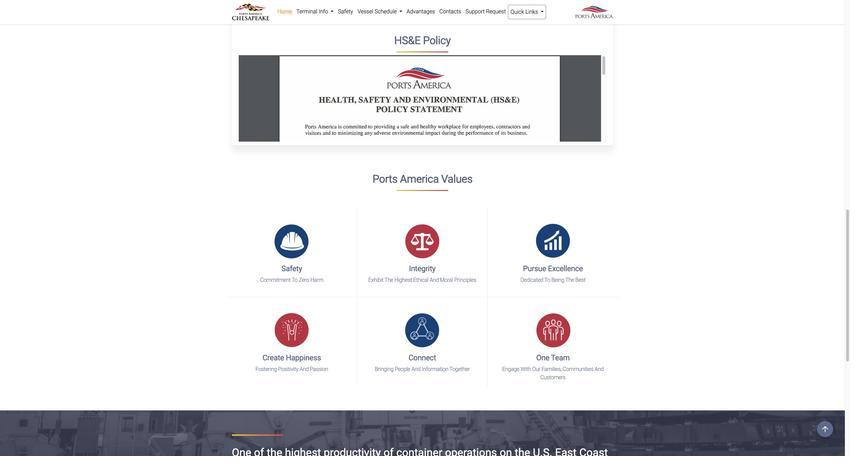 Task type: locate. For each thing, give the bounding box(es) containing it.
1 to from the left
[[292, 277, 298, 284]]

with
[[521, 366, 531, 373]]

0 horizontal spatial safety
[[281, 265, 302, 273]]

to left being
[[545, 277, 550, 284]]

to
[[292, 277, 298, 284], [545, 277, 550, 284]]

one team
[[536, 354, 570, 363]]

information
[[422, 366, 448, 373]]

the left 'best'
[[565, 277, 574, 284]]

1 horizontal spatial safety
[[338, 8, 353, 15]]

advantages link
[[404, 5, 437, 19]]

the
[[385, 277, 393, 284], [565, 277, 574, 284]]

1 horizontal spatial to
[[545, 277, 550, 284]]

to for safety
[[292, 277, 298, 284]]

fostering positivity and passion
[[255, 366, 328, 373]]

to for pursue excellence
[[545, 277, 550, 284]]

0 horizontal spatial to
[[292, 277, 298, 284]]

safety up commitment to zero harm
[[281, 265, 302, 273]]

and right communities
[[595, 366, 604, 373]]

advantages
[[407, 8, 435, 15]]

positivity
[[278, 366, 298, 373]]

quick links link
[[508, 5, 546, 19]]

together
[[450, 366, 470, 373]]

terminal info link
[[294, 5, 336, 19]]

commitment to zero harm
[[260, 277, 323, 284]]

being
[[552, 277, 564, 284]]

0 vertical spatial safety
[[338, 8, 353, 15]]

the right exhibit in the bottom of the page
[[385, 277, 393, 284]]

dedicated
[[521, 277, 543, 284]]

contacts
[[439, 8, 461, 15]]

1 the from the left
[[385, 277, 393, 284]]

to left zero
[[292, 277, 298, 284]]

1 horizontal spatial the
[[565, 277, 574, 284]]

links
[[526, 9, 538, 15]]

main content
[[227, 0, 618, 387]]

hs&e
[[394, 34, 421, 47]]

go to top image
[[817, 422, 833, 438]]

terminal info
[[296, 8, 329, 15]]

principles
[[454, 277, 476, 284]]

connect
[[409, 354, 436, 363]]

0 horizontal spatial the
[[385, 277, 393, 284]]

contacts link
[[437, 5, 463, 19]]

2 to from the left
[[545, 277, 550, 284]]

bringing
[[375, 366, 394, 373]]

schedule
[[375, 8, 397, 15]]

terminal
[[296, 8, 317, 15]]

customers
[[540, 375, 566, 381]]

support request
[[466, 8, 506, 15]]

exhibit
[[368, 277, 383, 284]]

hs&e policy
[[394, 34, 451, 47]]

and left moral
[[430, 277, 439, 284]]

ports
[[373, 173, 398, 186]]

and down connect
[[411, 366, 421, 373]]

safety left vessel
[[338, 8, 353, 15]]

team
[[551, 354, 570, 363]]

america
[[400, 173, 439, 186]]

1 vertical spatial safety
[[281, 265, 302, 273]]

engage with our families, communities  and customers
[[502, 366, 604, 381]]

home link
[[275, 5, 294, 19]]

safety
[[338, 8, 353, 15], [281, 265, 302, 273]]

and
[[430, 277, 439, 284], [300, 366, 309, 373], [411, 366, 421, 373], [595, 366, 604, 373]]



Task type: vqa. For each thing, say whether or not it's contained in the screenshot.


Task type: describe. For each thing, give the bounding box(es) containing it.
vessel schedule
[[358, 8, 398, 15]]

request
[[486, 8, 506, 15]]

ethical
[[413, 277, 429, 284]]

commitment
[[260, 277, 291, 284]]

and down happiness
[[300, 366, 309, 373]]

integrity
[[409, 265, 436, 273]]

2 the from the left
[[565, 277, 574, 284]]

values
[[441, 173, 473, 186]]

support
[[466, 8, 485, 15]]

info
[[319, 8, 328, 15]]

pursue
[[523, 265, 546, 273]]

vessel
[[358, 8, 373, 15]]

quick
[[511, 9, 524, 15]]

families,
[[542, 366, 562, 373]]

our
[[532, 366, 540, 373]]

highest
[[395, 277, 412, 284]]

engage
[[502, 366, 519, 373]]

communities
[[563, 366, 594, 373]]

create happiness
[[263, 354, 321, 363]]

main content containing hs&e policy
[[227, 0, 618, 387]]

ports america values
[[373, 173, 473, 186]]

create
[[263, 354, 284, 363]]

home
[[277, 8, 292, 15]]

zero
[[299, 277, 309, 284]]

excellence
[[548, 265, 583, 273]]

passion
[[310, 366, 328, 373]]

people
[[395, 366, 410, 373]]

policy
[[423, 34, 451, 47]]

bringing people and information together
[[375, 366, 470, 373]]

pursue excellence
[[523, 265, 583, 273]]

exhibit the highest ethical and moral principles
[[368, 277, 476, 284]]

safety link
[[336, 5, 355, 19]]

moral
[[440, 277, 453, 284]]

one
[[536, 354, 550, 363]]

best
[[575, 277, 586, 284]]

happiness
[[286, 354, 321, 363]]

vessel schedule link
[[355, 5, 404, 19]]

dedicated to being the best
[[521, 277, 586, 284]]

fostering
[[255, 366, 277, 373]]

quick links
[[511, 9, 539, 15]]

harm
[[310, 277, 323, 284]]

safety inside "link"
[[338, 8, 353, 15]]

support request link
[[463, 5, 508, 19]]

and inside engage with our families, communities  and customers
[[595, 366, 604, 373]]



